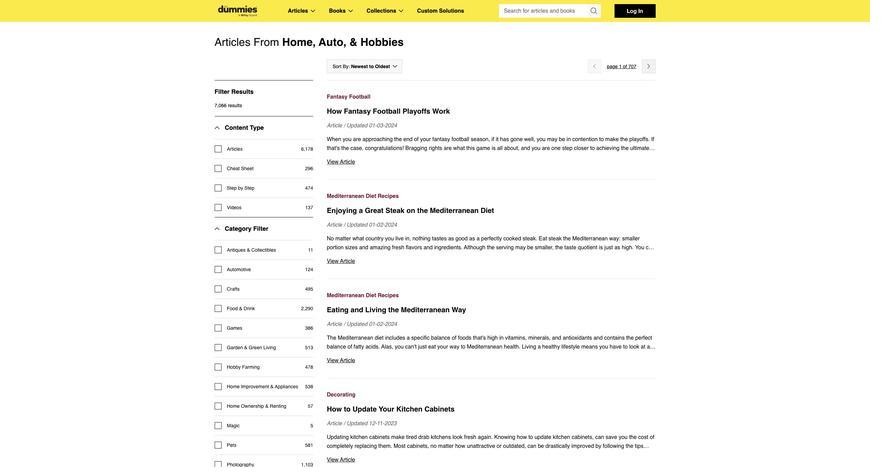 Task type: locate. For each thing, give the bounding box(es) containing it.
0 vertical spatial home
[[227, 384, 240, 390]]

01- down great
[[369, 222, 377, 228]]

2 02- from the top
[[377, 322, 385, 328]]

step by step
[[227, 185, 254, 191]]

a
[[359, 207, 363, 215]]

/ for fantasy
[[344, 123, 345, 129]]

view article for to
[[327, 457, 355, 464]]

fantasy up article / updated 01-03-2024 in the left top of the page
[[344, 107, 371, 116]]

football up article / updated 01-03-2024 in the left top of the page
[[349, 94, 370, 100]]

/ down 'eating'
[[344, 322, 345, 328]]

7,066
[[215, 103, 227, 108]]

step left the by
[[227, 185, 237, 191]]

view for how fantasy football playoffs work
[[327, 159, 339, 165]]

1 02- from the top
[[377, 222, 385, 228]]

2 view article link from the top
[[327, 257, 656, 266]]

how for how fantasy football playoffs work
[[327, 107, 342, 116]]

11-
[[377, 421, 384, 427]]

1 vertical spatial mediterranean diet recipes
[[327, 293, 399, 299]]

living
[[365, 306, 386, 314], [263, 345, 276, 351]]

content type
[[225, 124, 264, 131]]

article / updated 01-02-2024 down the a
[[327, 222, 397, 228]]

articles for 6,178
[[227, 146, 243, 152]]

updated down and
[[347, 322, 367, 328]]

01- down 'eating and living the mediterranean way' on the bottom of the page
[[369, 322, 377, 328]]

0 horizontal spatial football
[[349, 94, 370, 100]]

2 vertical spatial diet
[[366, 293, 376, 299]]

view article link for the
[[327, 257, 656, 266]]

2 how from the top
[[327, 406, 342, 414]]

recipes up 'eating and living the mediterranean way' on the bottom of the page
[[378, 293, 399, 299]]

1 vertical spatial mediterranean diet recipes link
[[327, 291, 656, 300]]

3 view article from the top
[[327, 358, 355, 364]]

mediterranean diet recipes up and
[[327, 293, 399, 299]]

mediterranean diet recipes link up enjoying a great steak on the mediterranean diet link
[[327, 192, 656, 201]]

2024 for football
[[385, 123, 397, 129]]

home improvement & appliances
[[227, 384, 298, 390]]

home down hobby
[[227, 384, 240, 390]]

0 vertical spatial mediterranean diet recipes
[[327, 193, 399, 200]]

2 vertical spatial articles
[[227, 146, 243, 152]]

1 horizontal spatial football
[[373, 107, 401, 116]]

view article
[[327, 159, 355, 165], [327, 259, 355, 265], [327, 358, 355, 364], [327, 457, 355, 464]]

2 2024 from the top
[[385, 222, 397, 228]]

1 2024 from the top
[[385, 123, 397, 129]]

1 view article link from the top
[[327, 158, 656, 167]]

1 vertical spatial recipes
[[378, 293, 399, 299]]

Search for articles and books text field
[[499, 4, 588, 18]]

custom solutions
[[417, 8, 464, 14]]

fantasy
[[327, 94, 348, 100], [344, 107, 371, 116]]

1 horizontal spatial step
[[244, 185, 254, 191]]

2 vertical spatial 01-
[[369, 322, 377, 328]]

1 article / updated 01-02-2024 from the top
[[327, 222, 397, 228]]

0 horizontal spatial to
[[344, 406, 351, 414]]

steak
[[385, 207, 405, 215]]

mediterranean diet recipes for and
[[327, 293, 399, 299]]

02-
[[377, 222, 385, 228], [377, 322, 385, 328]]

articles from home, auto, & hobbies
[[215, 36, 404, 48]]

2024 down 'eating and living the mediterranean way' on the bottom of the page
[[385, 322, 397, 328]]

0 vertical spatial filter
[[215, 88, 230, 95]]

02- for living
[[377, 322, 385, 328]]

2 article / updated 01-02-2024 from the top
[[327, 322, 397, 328]]

fantasy football link
[[327, 93, 656, 101]]

updated for to
[[347, 421, 367, 427]]

auto,
[[319, 36, 346, 48]]

mediterranean inside "eating and living the mediterranean way" link
[[401, 306, 450, 314]]

article / updated 01-02-2024 down and
[[327, 322, 397, 328]]

mediterranean diet recipes link
[[327, 192, 656, 201], [327, 291, 656, 300]]

1 mediterranean diet recipes from the top
[[327, 193, 399, 200]]

updated left 03-
[[347, 123, 367, 129]]

2024 down steak
[[385, 222, 397, 228]]

view article for fantasy
[[327, 159, 355, 165]]

1 vertical spatial filter
[[253, 225, 268, 232]]

124
[[305, 267, 313, 273]]

updated for fantasy
[[347, 123, 367, 129]]

1 vertical spatial diet
[[481, 207, 494, 215]]

how fantasy football playoffs work
[[327, 107, 450, 116]]

0 vertical spatial 02-
[[377, 222, 385, 228]]

4 view from the top
[[327, 457, 339, 464]]

2 01- from the top
[[369, 222, 377, 228]]

&
[[349, 36, 357, 48], [247, 248, 250, 253], [239, 306, 242, 312], [244, 345, 247, 351], [270, 384, 274, 390], [265, 404, 268, 409]]

football
[[349, 94, 370, 100], [373, 107, 401, 116]]

4 updated from the top
[[347, 421, 367, 427]]

1 mediterranean diet recipes link from the top
[[327, 192, 656, 201]]

step right the by
[[244, 185, 254, 191]]

1 horizontal spatial the
[[417, 207, 428, 215]]

mediterranean
[[327, 193, 364, 200], [430, 207, 479, 215], [327, 293, 364, 299], [401, 306, 450, 314]]

how down fantasy football
[[327, 107, 342, 116]]

2 vertical spatial 2024
[[385, 322, 397, 328]]

1 vertical spatial home
[[227, 404, 240, 409]]

1 view from the top
[[327, 159, 339, 165]]

articles left open article categories "icon"
[[288, 8, 308, 14]]

2 home from the top
[[227, 404, 240, 409]]

& left renting
[[265, 404, 268, 409]]

from
[[254, 36, 279, 48]]

football up 03-
[[373, 107, 401, 116]]

article / updated 01-02-2024 for a
[[327, 222, 397, 228]]

/ left 12-
[[344, 421, 345, 427]]

type
[[250, 124, 264, 131]]

view article for a
[[327, 259, 355, 265]]

0 vertical spatial article / updated 01-02-2024
[[327, 222, 397, 228]]

4 view article from the top
[[327, 457, 355, 464]]

& right food
[[239, 306, 242, 312]]

hobby farming
[[227, 365, 260, 370]]

home ownership & renting
[[227, 404, 286, 409]]

view article link for cabinets
[[327, 456, 656, 465]]

2024 down how fantasy football playoffs work at the top of page
[[385, 123, 397, 129]]

4 view article link from the top
[[327, 456, 656, 465]]

02- for great
[[377, 222, 385, 228]]

kitchen
[[396, 406, 422, 414]]

2 updated from the top
[[347, 222, 367, 228]]

recipes up steak
[[378, 193, 399, 200]]

1
[[619, 64, 622, 69]]

filter inside dropdown button
[[253, 225, 268, 232]]

how down "decorating"
[[327, 406, 342, 414]]

books
[[329, 8, 346, 14]]

diet for enjoying a great steak on the mediterranean diet
[[366, 193, 376, 200]]

cheat
[[227, 166, 240, 171]]

0 vertical spatial 01-
[[369, 123, 377, 129]]

0 horizontal spatial living
[[263, 345, 276, 351]]

0 horizontal spatial the
[[388, 306, 399, 314]]

article / updated 01-02-2024
[[327, 222, 397, 228], [327, 322, 397, 328]]

0 vertical spatial fantasy
[[327, 94, 348, 100]]

mediterranean diet recipes link up "eating and living the mediterranean way" link
[[327, 291, 656, 300]]

how for how to update your kitchen cabinets
[[327, 406, 342, 414]]

home left "ownership"
[[227, 404, 240, 409]]

1 vertical spatial 01-
[[369, 222, 377, 228]]

the
[[417, 207, 428, 215], [388, 306, 399, 314]]

mediterranean diet recipes up the a
[[327, 193, 399, 200]]

how
[[327, 107, 342, 116], [327, 406, 342, 414]]

view article for and
[[327, 358, 355, 364]]

food & drink
[[227, 306, 255, 312]]

1 horizontal spatial living
[[365, 306, 386, 314]]

articles down logo
[[215, 36, 250, 48]]

/ for a
[[344, 222, 345, 228]]

group
[[499, 4, 601, 18]]

3 01- from the top
[[369, 322, 377, 328]]

2 view from the top
[[327, 259, 339, 265]]

0 vertical spatial 2024
[[385, 123, 397, 129]]

3 updated from the top
[[347, 322, 367, 328]]

solutions
[[439, 8, 464, 14]]

0 vertical spatial recipes
[[378, 193, 399, 200]]

3 view article link from the top
[[327, 357, 656, 366]]

update
[[353, 406, 377, 414]]

page 1 of 707
[[607, 64, 636, 69]]

updated left 12-
[[347, 421, 367, 427]]

updated for a
[[347, 222, 367, 228]]

step
[[227, 185, 237, 191], [244, 185, 254, 191]]

log
[[627, 8, 637, 14]]

enjoying a great steak on the mediterranean diet link
[[327, 206, 656, 216]]

0 vertical spatial to
[[369, 64, 374, 69]]

newest
[[351, 64, 368, 69]]

1 01- from the top
[[369, 123, 377, 129]]

3 view from the top
[[327, 358, 339, 364]]

1 vertical spatial article / updated 01-02-2024
[[327, 322, 397, 328]]

and
[[351, 306, 363, 314]]

sheet
[[241, 166, 254, 171]]

enjoying
[[327, 207, 357, 215]]

03-
[[377, 123, 385, 129]]

3 / from the top
[[344, 322, 345, 328]]

fantasy football
[[327, 94, 370, 100]]

0 vertical spatial articles
[[288, 8, 308, 14]]

in
[[638, 8, 643, 14]]

3 2024 from the top
[[385, 322, 397, 328]]

view for enjoying a great steak on the mediterranean diet
[[327, 259, 339, 265]]

1 vertical spatial how
[[327, 406, 342, 414]]

1 vertical spatial 02-
[[377, 322, 385, 328]]

/ down enjoying
[[344, 222, 345, 228]]

2 recipes from the top
[[378, 293, 399, 299]]

1 view article from the top
[[327, 159, 355, 165]]

1 vertical spatial articles
[[215, 36, 250, 48]]

articles up 'cheat'
[[227, 146, 243, 152]]

results
[[231, 88, 254, 95]]

article
[[327, 123, 342, 129], [340, 159, 355, 165], [327, 222, 342, 228], [340, 259, 355, 265], [327, 322, 342, 328], [340, 358, 355, 364], [327, 421, 342, 427], [340, 457, 355, 464]]

01- down how fantasy football playoffs work at the top of page
[[369, 123, 377, 129]]

2 / from the top
[[344, 222, 345, 228]]

living right green
[[263, 345, 276, 351]]

& left green
[[244, 345, 247, 351]]

filter up 7,066
[[215, 88, 230, 95]]

updated down the a
[[347, 222, 367, 228]]

way
[[452, 306, 466, 314]]

/ down fantasy football
[[344, 123, 345, 129]]

articles
[[288, 8, 308, 14], [215, 36, 250, 48], [227, 146, 243, 152]]

1 recipes from the top
[[378, 193, 399, 200]]

fantasy down sort
[[327, 94, 348, 100]]

2 mediterranean diet recipes from the top
[[327, 293, 399, 299]]

0 vertical spatial mediterranean diet recipes link
[[327, 192, 656, 201]]

mediterranean diet recipes
[[327, 193, 399, 200], [327, 293, 399, 299]]

appliances
[[275, 384, 298, 390]]

recipes for steak
[[378, 193, 399, 200]]

495
[[305, 287, 313, 292]]

view article link
[[327, 158, 656, 167], [327, 257, 656, 266], [327, 357, 656, 366], [327, 456, 656, 465]]

eating and living the mediterranean way
[[327, 306, 466, 314]]

01- for living
[[369, 322, 377, 328]]

1 horizontal spatial filter
[[253, 225, 268, 232]]

by
[[238, 185, 243, 191]]

automotive
[[227, 267, 251, 273]]

1 how from the top
[[327, 107, 342, 116]]

filter up collectibles in the left of the page
[[253, 225, 268, 232]]

474
[[305, 185, 313, 191]]

1 vertical spatial to
[[344, 406, 351, 414]]

how to update your kitchen cabinets link
[[327, 405, 656, 415]]

open collections list image
[[399, 10, 403, 12]]

2 mediterranean diet recipes link from the top
[[327, 291, 656, 300]]

0 vertical spatial how
[[327, 107, 342, 116]]

to down "decorating"
[[344, 406, 351, 414]]

1 / from the top
[[344, 123, 345, 129]]

02- down great
[[377, 222, 385, 228]]

living right and
[[365, 306, 386, 314]]

view for eating and living the mediterranean way
[[327, 358, 339, 364]]

0 horizontal spatial step
[[227, 185, 237, 191]]

1 updated from the top
[[347, 123, 367, 129]]

2 view article from the top
[[327, 259, 355, 265]]

games
[[227, 326, 242, 331]]

home
[[227, 384, 240, 390], [227, 404, 240, 409]]

1 home from the top
[[227, 384, 240, 390]]

4 / from the top
[[344, 421, 345, 427]]

open book categories image
[[348, 10, 353, 12]]

to left the oldest on the top of page
[[369, 64, 374, 69]]

0 vertical spatial diet
[[366, 193, 376, 200]]

updated
[[347, 123, 367, 129], [347, 222, 367, 228], [347, 322, 367, 328], [347, 421, 367, 427]]

02- down 'eating and living the mediterranean way' on the bottom of the page
[[377, 322, 385, 328]]

0 vertical spatial football
[[349, 94, 370, 100]]

decorating link
[[327, 391, 656, 400]]

cookie consent banner dialog
[[0, 443, 870, 468]]

1 vertical spatial 2024
[[385, 222, 397, 228]]

eating and living the mediterranean way link
[[327, 305, 656, 315]]

diet inside enjoying a great steak on the mediterranean diet link
[[481, 207, 494, 215]]

diet for eating and living the mediterranean way
[[366, 293, 376, 299]]



Task type: describe. For each thing, give the bounding box(es) containing it.
custom solutions link
[[417, 7, 464, 15]]

2024 for great
[[385, 222, 397, 228]]

collectibles
[[251, 248, 276, 253]]

your
[[379, 406, 394, 414]]

recipes for the
[[378, 293, 399, 299]]

296
[[305, 166, 313, 171]]

& right the antiques
[[247, 248, 250, 253]]

/ for and
[[344, 322, 345, 328]]

log in
[[627, 8, 643, 14]]

home for home improvement & appliances
[[227, 384, 240, 390]]

decorating
[[327, 392, 355, 398]]

improvement
[[241, 384, 269, 390]]

1 vertical spatial living
[[263, 345, 276, 351]]

work
[[432, 107, 450, 116]]

12-
[[369, 421, 377, 427]]

article / updated 12-11-2023
[[327, 421, 397, 427]]

filter results
[[215, 88, 254, 95]]

food
[[227, 306, 238, 312]]

& left 'appliances'
[[270, 384, 274, 390]]

garden
[[227, 345, 243, 351]]

article / updated 01-03-2024
[[327, 123, 397, 129]]

home for home ownership & renting
[[227, 404, 240, 409]]

category
[[225, 225, 252, 232]]

2024 for living
[[385, 322, 397, 328]]

1 vertical spatial fantasy
[[344, 107, 371, 116]]

category filter
[[225, 225, 268, 232]]

enjoying a great steak on the mediterranean diet
[[327, 207, 494, 215]]

01- for football
[[369, 123, 377, 129]]

ownership
[[241, 404, 264, 409]]

1 vertical spatial the
[[388, 306, 399, 314]]

playoffs
[[403, 107, 430, 116]]

article / updated 01-02-2024 for and
[[327, 322, 397, 328]]

cabinets
[[424, 406, 455, 414]]

1 horizontal spatial to
[[369, 64, 374, 69]]

57
[[308, 404, 313, 409]]

581
[[305, 443, 313, 449]]

logo image
[[215, 5, 260, 17]]

mediterranean inside enjoying a great steak on the mediterranean diet link
[[430, 207, 479, 215]]

custom
[[417, 8, 438, 14]]

how to update your kitchen cabinets
[[327, 406, 455, 414]]

eating
[[327, 306, 349, 314]]

sort
[[333, 64, 341, 69]]

view article link for way
[[327, 357, 656, 366]]

01- for great
[[369, 222, 377, 228]]

log in link
[[614, 4, 656, 18]]

results
[[228, 103, 242, 108]]

page 1 of 707 button
[[607, 62, 636, 71]]

of
[[623, 64, 627, 69]]

mediterranean diet recipes link for enjoying a great steak on the mediterranean diet
[[327, 192, 656, 201]]

pets
[[227, 443, 236, 449]]

2023
[[384, 421, 397, 427]]

category filter button
[[215, 218, 268, 240]]

page
[[607, 64, 618, 69]]

content type button
[[215, 117, 264, 139]]

0 vertical spatial living
[[365, 306, 386, 314]]

& right auto,
[[349, 36, 357, 48]]

hobbies
[[360, 36, 404, 48]]

open article categories image
[[311, 10, 315, 12]]

articles for books
[[288, 8, 308, 14]]

garden & green living
[[227, 345, 276, 351]]

1 step from the left
[[227, 185, 237, 191]]

0 vertical spatial the
[[417, 207, 428, 215]]

oldest
[[375, 64, 390, 69]]

mediterranean diet recipes for a
[[327, 193, 399, 200]]

mediterranean diet recipes link for eating and living the mediterranean way
[[327, 291, 656, 300]]

view for how to update your kitchen cabinets
[[327, 457, 339, 464]]

collections
[[367, 8, 396, 14]]

home,
[[282, 36, 316, 48]]

2 step from the left
[[244, 185, 254, 191]]

crafts
[[227, 287, 240, 292]]

great
[[365, 207, 384, 215]]

5
[[310, 423, 313, 429]]

videos
[[227, 205, 241, 211]]

11
[[308, 248, 313, 253]]

by:
[[343, 64, 350, 69]]

green
[[249, 345, 262, 351]]

2,290
[[301, 306, 313, 312]]

antiques & collectibles
[[227, 248, 276, 253]]

/ for to
[[344, 421, 345, 427]]

content
[[225, 124, 248, 131]]

0 horizontal spatial filter
[[215, 88, 230, 95]]

renting
[[270, 404, 286, 409]]

cheat sheet
[[227, 166, 254, 171]]

513
[[305, 345, 313, 351]]

6,178
[[301, 146, 313, 152]]

updated for and
[[347, 322, 367, 328]]

137
[[305, 205, 313, 211]]

538
[[305, 384, 313, 390]]

478
[[305, 365, 313, 370]]

1 vertical spatial football
[[373, 107, 401, 116]]

7,066 results
[[215, 103, 242, 108]]

how fantasy football playoffs work link
[[327, 106, 656, 117]]

707
[[628, 64, 636, 69]]

magic
[[227, 423, 240, 429]]

on
[[406, 207, 415, 215]]

antiques
[[227, 248, 246, 253]]

hobby
[[227, 365, 241, 370]]

386
[[305, 326, 313, 331]]

drink
[[244, 306, 255, 312]]



Task type: vqa. For each thing, say whether or not it's contained in the screenshot.
top 02-
yes



